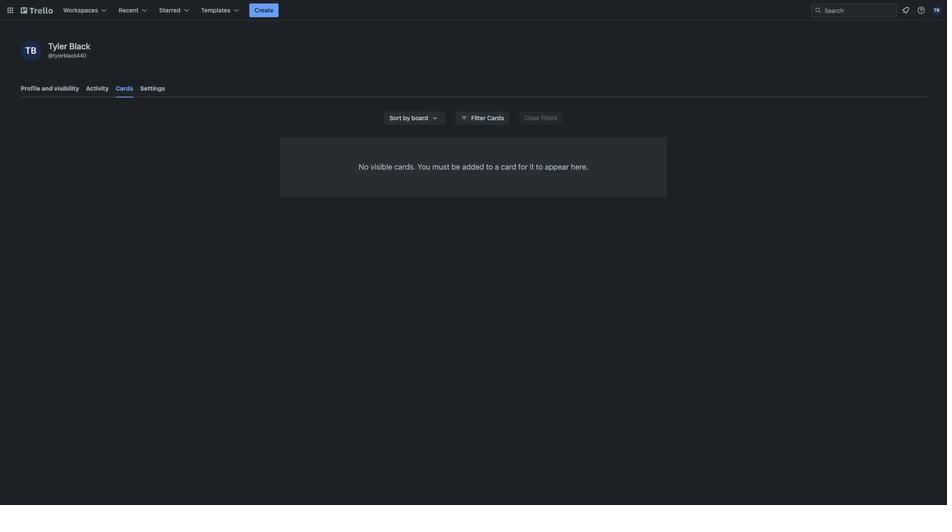 Task type: vqa. For each thing, say whether or not it's contained in the screenshot.
home icon
no



Task type: describe. For each thing, give the bounding box(es) containing it.
0 notifications image
[[901, 5, 911, 15]]

card
[[501, 163, 516, 172]]

profile and visibility
[[21, 85, 79, 92]]

filter cards button
[[456, 111, 509, 125]]

starred
[[159, 6, 180, 14]]

visibility
[[54, 85, 79, 92]]

a
[[495, 163, 499, 172]]

settings
[[140, 85, 165, 92]]

filter cards
[[471, 114, 504, 122]]

no
[[359, 163, 369, 172]]

board
[[412, 114, 428, 122]]

create
[[255, 6, 274, 14]]

Search field
[[822, 4, 897, 17]]

must
[[432, 163, 450, 172]]

no visible cards. you must be added to a card for it to appear here.
[[359, 163, 588, 172]]

for
[[518, 163, 528, 172]]

back to home image
[[21, 3, 53, 17]]

primary element
[[0, 0, 947, 21]]

filters
[[541, 114, 558, 122]]

here.
[[571, 163, 588, 172]]

profile and visibility link
[[21, 81, 79, 96]]

1 horizontal spatial tyler black (tylerblack440) image
[[932, 5, 942, 15]]

sort by board
[[390, 114, 428, 122]]

open information menu image
[[917, 6, 926, 15]]

create button
[[249, 3, 279, 17]]

templates
[[201, 6, 230, 14]]

recent
[[119, 6, 139, 14]]

added
[[462, 163, 484, 172]]



Task type: locate. For each thing, give the bounding box(es) containing it.
cards link
[[116, 81, 133, 98]]

clear filters
[[525, 114, 558, 122]]

tyler black (tylerblack440) image
[[932, 5, 942, 15], [21, 40, 41, 61]]

by
[[403, 114, 410, 122]]

1 vertical spatial cards
[[487, 114, 504, 122]]

sort by board button
[[384, 111, 445, 125]]

and
[[42, 85, 53, 92]]

clear
[[525, 114, 540, 122]]

visible
[[371, 163, 392, 172]]

search image
[[815, 7, 822, 14]]

tyler
[[48, 41, 67, 51]]

1 to from the left
[[486, 163, 493, 172]]

to
[[486, 163, 493, 172], [536, 163, 543, 172]]

templates button
[[196, 3, 244, 17]]

filter
[[471, 114, 486, 122]]

clear filters button
[[520, 111, 563, 125]]

be
[[452, 163, 460, 172]]

activity
[[86, 85, 109, 92]]

cards inside button
[[487, 114, 504, 122]]

settings link
[[140, 81, 165, 96]]

appear
[[545, 163, 569, 172]]

starred button
[[154, 3, 194, 17]]

0 vertical spatial tyler black (tylerblack440) image
[[932, 5, 942, 15]]

activity link
[[86, 81, 109, 96]]

cards right filter
[[487, 114, 504, 122]]

black
[[69, 41, 90, 51]]

1 horizontal spatial cards
[[487, 114, 504, 122]]

tyler black (tylerblack440) image left @
[[21, 40, 41, 61]]

1 vertical spatial tyler black (tylerblack440) image
[[21, 40, 41, 61]]

you
[[418, 163, 430, 172]]

profile
[[21, 85, 40, 92]]

recent button
[[114, 3, 152, 17]]

workspaces button
[[58, 3, 112, 17]]

@
[[48, 52, 53, 59]]

2 to from the left
[[536, 163, 543, 172]]

0 horizontal spatial to
[[486, 163, 493, 172]]

sort
[[390, 114, 402, 122]]

0 horizontal spatial cards
[[116, 85, 133, 92]]

tylerblack440
[[53, 52, 86, 59]]

0 vertical spatial cards
[[116, 85, 133, 92]]

cards right activity
[[116, 85, 133, 92]]

to left a
[[486, 163, 493, 172]]

it
[[530, 163, 534, 172]]

0 horizontal spatial tyler black (tylerblack440) image
[[21, 40, 41, 61]]

to right it
[[536, 163, 543, 172]]

tyler black (tylerblack440) image right open information menu icon
[[932, 5, 942, 15]]

workspaces
[[63, 6, 98, 14]]

tyler black @ tylerblack440
[[48, 41, 90, 59]]

cards
[[116, 85, 133, 92], [487, 114, 504, 122]]

1 horizontal spatial to
[[536, 163, 543, 172]]

cards.
[[394, 163, 416, 172]]



